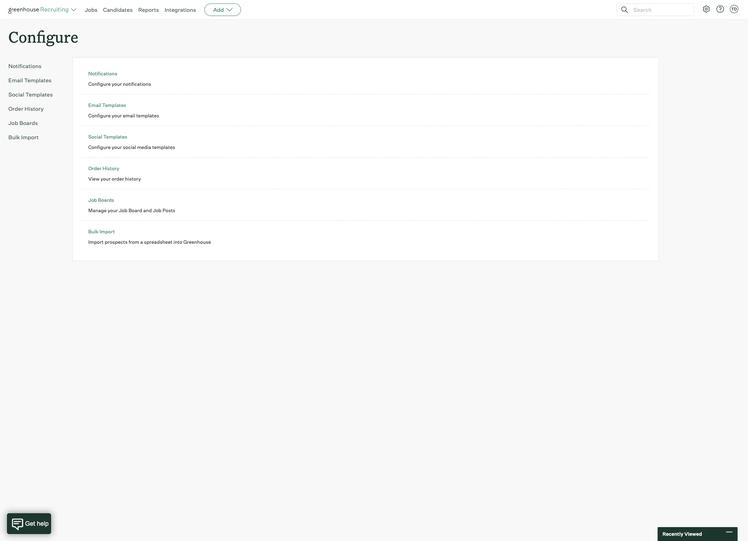Task type: describe. For each thing, give the bounding box(es) containing it.
integrations link
[[165, 6, 196, 13]]

manage your job board and job posts
[[88, 208, 175, 213]]

1 horizontal spatial social templates
[[88, 134, 127, 140]]

0 horizontal spatial bulk import
[[8, 134, 39, 141]]

configure for notifications
[[88, 81, 111, 87]]

1 horizontal spatial social
[[88, 134, 102, 140]]

0 vertical spatial templates
[[136, 113, 159, 118]]

1 vertical spatial import
[[100, 229, 115, 235]]

1 horizontal spatial job boards
[[88, 197, 114, 203]]

configure for email templates
[[88, 113, 111, 118]]

candidates
[[103, 6, 133, 13]]

0 vertical spatial order
[[8, 105, 23, 112]]

a
[[140, 239, 143, 245]]

your for email
[[112, 113, 122, 118]]

reports
[[138, 6, 159, 13]]

viewed
[[685, 532, 702, 538]]

Search text field
[[632, 5, 688, 15]]

1 horizontal spatial email
[[88, 102, 101, 108]]

board
[[129, 208, 142, 213]]

1 horizontal spatial email templates
[[88, 102, 126, 108]]

templates inside social templates link
[[25, 91, 53, 98]]

into
[[174, 239, 182, 245]]

configure your email templates
[[88, 113, 159, 118]]

2 vertical spatial import
[[88, 239, 104, 245]]

0 horizontal spatial email templates link
[[8, 76, 61, 85]]

recently viewed
[[663, 532, 702, 538]]

prospects
[[105, 239, 128, 245]]

candidates link
[[103, 6, 133, 13]]

0 horizontal spatial bulk
[[8, 134, 20, 141]]

1 vertical spatial notifications
[[88, 71, 117, 77]]

1 horizontal spatial bulk import link
[[88, 229, 115, 235]]

jobs link
[[85, 6, 98, 13]]

1 vertical spatial job boards link
[[88, 197, 114, 203]]

notifications inside "link"
[[8, 63, 42, 70]]

configure your notifications
[[88, 81, 151, 87]]

1 horizontal spatial bulk import
[[88, 229, 115, 235]]

1 horizontal spatial boards
[[98, 197, 114, 203]]

templates inside the email templates link
[[24, 77, 52, 84]]

0 horizontal spatial social templates
[[8, 91, 53, 98]]

import prospects from a spreadsheet into greenhouse
[[88, 239, 211, 245]]

greenhouse recruiting image
[[8, 6, 71, 14]]

1 vertical spatial order history link
[[88, 166, 119, 172]]

0 horizontal spatial history
[[25, 105, 44, 112]]

add button
[[205, 3, 241, 16]]



Task type: locate. For each thing, give the bounding box(es) containing it.
td
[[732, 7, 737, 11]]

0 vertical spatial job boards
[[8, 120, 38, 127]]

0 horizontal spatial social templates link
[[8, 90, 61, 99]]

1 horizontal spatial notifications link
[[88, 71, 117, 77]]

1 vertical spatial boards
[[98, 197, 114, 203]]

1 vertical spatial order history
[[88, 166, 119, 172]]

1 vertical spatial social templates
[[88, 134, 127, 140]]

job boards
[[8, 120, 38, 127], [88, 197, 114, 203]]

0 vertical spatial bulk import
[[8, 134, 39, 141]]

1 horizontal spatial bulk
[[88, 229, 98, 235]]

social templates link
[[8, 90, 61, 99], [88, 134, 127, 140]]

0 vertical spatial email templates
[[8, 77, 52, 84]]

0 horizontal spatial email templates
[[8, 77, 52, 84]]

templates
[[24, 77, 52, 84], [25, 91, 53, 98], [102, 102, 126, 108], [103, 134, 127, 140]]

social
[[8, 91, 24, 98], [88, 134, 102, 140]]

reports link
[[138, 6, 159, 13]]

job boards link
[[8, 119, 61, 127], [88, 197, 114, 203]]

1 vertical spatial order
[[88, 166, 101, 172]]

1 horizontal spatial history
[[102, 166, 119, 172]]

0 horizontal spatial order
[[8, 105, 23, 112]]

0 vertical spatial boards
[[19, 120, 38, 127]]

0 horizontal spatial notifications
[[8, 63, 42, 70]]

your
[[112, 81, 122, 87], [112, 113, 122, 118], [112, 144, 122, 150], [101, 176, 111, 182], [108, 208, 118, 213]]

0 vertical spatial bulk
[[8, 134, 20, 141]]

your for order
[[101, 176, 111, 182]]

templates
[[136, 113, 159, 118], [152, 144, 175, 150]]

0 vertical spatial history
[[25, 105, 44, 112]]

posts
[[163, 208, 175, 213]]

your right view
[[101, 176, 111, 182]]

td button
[[729, 3, 740, 15]]

view
[[88, 176, 100, 182]]

history
[[125, 176, 141, 182]]

configure
[[8, 26, 78, 47], [88, 81, 111, 87], [88, 113, 111, 118], [88, 144, 111, 150]]

1 vertical spatial bulk import link
[[88, 229, 115, 235]]

0 vertical spatial social templates link
[[8, 90, 61, 99]]

manage
[[88, 208, 107, 213]]

0 horizontal spatial bulk import link
[[8, 133, 61, 142]]

templates right email
[[136, 113, 159, 118]]

0 vertical spatial notifications
[[8, 63, 42, 70]]

1 horizontal spatial order
[[88, 166, 101, 172]]

social templates
[[8, 91, 53, 98], [88, 134, 127, 140]]

1 vertical spatial email templates
[[88, 102, 126, 108]]

1 horizontal spatial job boards link
[[88, 197, 114, 203]]

email templates link
[[8, 76, 61, 85], [88, 102, 126, 108]]

1 vertical spatial notifications link
[[88, 71, 117, 77]]

order history link
[[8, 105, 61, 113], [88, 166, 119, 172]]

0 vertical spatial order history
[[8, 105, 44, 112]]

0 horizontal spatial order history link
[[8, 105, 61, 113]]

0 vertical spatial bulk import link
[[8, 133, 61, 142]]

notifications
[[8, 63, 42, 70], [88, 71, 117, 77]]

0 vertical spatial social
[[8, 91, 24, 98]]

0 vertical spatial notifications link
[[8, 62, 61, 70]]

1 vertical spatial email templates link
[[88, 102, 126, 108]]

1 vertical spatial email
[[88, 102, 101, 108]]

1 horizontal spatial email templates link
[[88, 102, 126, 108]]

order
[[8, 105, 23, 112], [88, 166, 101, 172]]

1 vertical spatial bulk
[[88, 229, 98, 235]]

1 vertical spatial social
[[88, 134, 102, 140]]

0 horizontal spatial job boards link
[[8, 119, 61, 127]]

your right manage at the left of the page
[[108, 208, 118, 213]]

1 vertical spatial templates
[[152, 144, 175, 150]]

configure image
[[703, 5, 711, 13]]

0 vertical spatial job boards link
[[8, 119, 61, 127]]

spreadsheet
[[144, 239, 172, 245]]

integrations
[[165, 6, 196, 13]]

0 horizontal spatial job boards
[[8, 120, 38, 127]]

history
[[25, 105, 44, 112], [102, 166, 119, 172]]

recently
[[663, 532, 684, 538]]

0 horizontal spatial social
[[8, 91, 24, 98]]

configure your social media templates
[[88, 144, 175, 150]]

1 vertical spatial history
[[102, 166, 119, 172]]

0 horizontal spatial boards
[[19, 120, 38, 127]]

email
[[8, 77, 23, 84], [88, 102, 101, 108]]

from
[[129, 239, 139, 245]]

0 vertical spatial order history link
[[8, 105, 61, 113]]

1 horizontal spatial order history
[[88, 166, 119, 172]]

greenhouse
[[183, 239, 211, 245]]

import
[[21, 134, 39, 141], [100, 229, 115, 235], [88, 239, 104, 245]]

0 vertical spatial social templates
[[8, 91, 53, 98]]

1 vertical spatial bulk import
[[88, 229, 115, 235]]

social
[[123, 144, 136, 150]]

jobs
[[85, 6, 98, 13]]

0 horizontal spatial order history
[[8, 105, 44, 112]]

order history
[[8, 105, 44, 112], [88, 166, 119, 172]]

email templates
[[8, 77, 52, 84], [88, 102, 126, 108]]

your left email
[[112, 113, 122, 118]]

configure for social templates
[[88, 144, 111, 150]]

templates right media
[[152, 144, 175, 150]]

notifications link
[[8, 62, 61, 70], [88, 71, 117, 77]]

boards
[[19, 120, 38, 127], [98, 197, 114, 203]]

bulk import link
[[8, 133, 61, 142], [88, 229, 115, 235]]

0 vertical spatial import
[[21, 134, 39, 141]]

td button
[[730, 5, 739, 13]]

0 vertical spatial email templates link
[[8, 76, 61, 85]]

1 vertical spatial social templates link
[[88, 134, 127, 140]]

0 vertical spatial email
[[8, 77, 23, 84]]

job
[[8, 120, 18, 127], [88, 197, 97, 203], [119, 208, 127, 213], [153, 208, 162, 213]]

your for job
[[108, 208, 118, 213]]

add
[[213, 6, 224, 13]]

bulk import
[[8, 134, 39, 141], [88, 229, 115, 235]]

1 horizontal spatial notifications
[[88, 71, 117, 77]]

1 horizontal spatial order history link
[[88, 166, 119, 172]]

order
[[112, 176, 124, 182]]

your for social
[[112, 144, 122, 150]]

0 horizontal spatial email
[[8, 77, 23, 84]]

your left notifications
[[112, 81, 122, 87]]

view your order history
[[88, 176, 141, 182]]

notifications
[[123, 81, 151, 87]]

1 horizontal spatial social templates link
[[88, 134, 127, 140]]

your left 'social'
[[112, 144, 122, 150]]

media
[[137, 144, 151, 150]]

email
[[123, 113, 135, 118]]

and
[[143, 208, 152, 213]]

your for notifications
[[112, 81, 122, 87]]

bulk
[[8, 134, 20, 141], [88, 229, 98, 235]]

0 horizontal spatial notifications link
[[8, 62, 61, 70]]

1 vertical spatial job boards
[[88, 197, 114, 203]]



Task type: vqa. For each thing, say whether or not it's contained in the screenshot.
the bottom 0 of 10 (0%)
no



